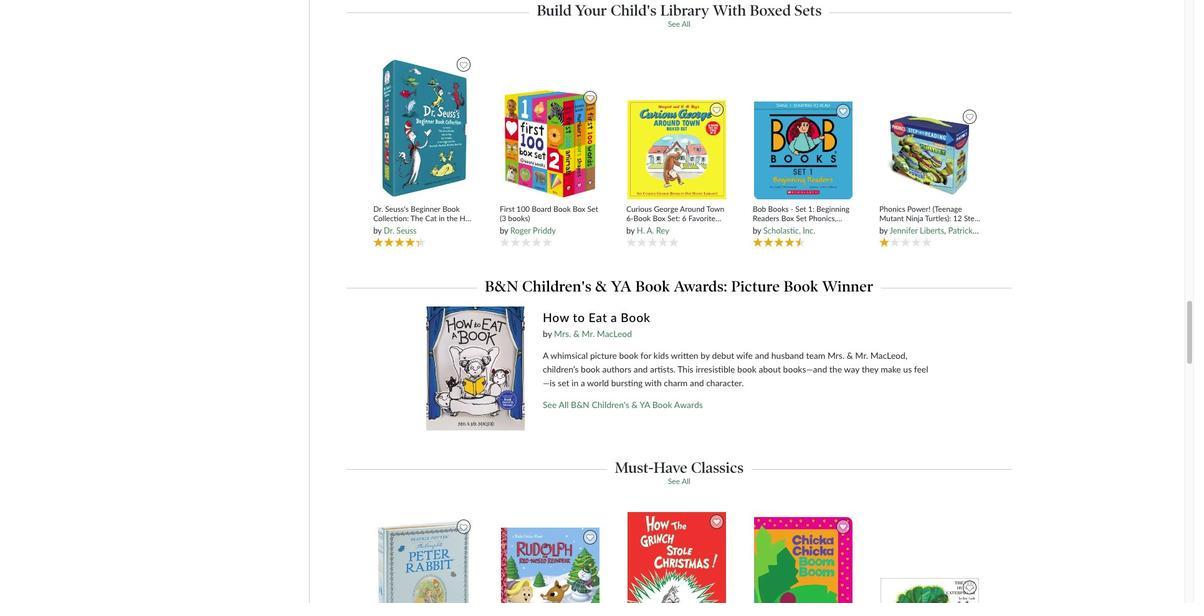 Task type: vqa. For each thing, say whether or not it's contained in the screenshot.
Eat
yes



Task type: locate. For each thing, give the bounding box(es) containing it.
to inside bob books - set 1: beginning readers box set phonics, ages 4 and up, kindergarten (stage 1: starting to read)
[[812, 233, 819, 242]]

2 vertical spatial all
[[682, 477, 691, 486]]

a
[[611, 311, 618, 325], [581, 378, 586, 389]]

and down the this
[[690, 378, 704, 389]]

0 vertical spatial b&n
[[485, 277, 519, 295]]

(stage
[[753, 233, 774, 242]]

1 horizontal spatial to
[[812, 233, 819, 242]]

see down —is
[[543, 400, 557, 411]]

1 vertical spatial mr.
[[856, 351, 869, 361]]

mrs. down how
[[555, 329, 572, 340]]

phonics,
[[809, 214, 837, 223]]

how to eat a book link
[[543, 310, 933, 328]]

by h. a. rey
[[627, 226, 670, 235]]

set
[[588, 205, 599, 214], [796, 205, 807, 214], [797, 214, 807, 223]]

2 horizontal spatial box
[[782, 214, 795, 223]]

all
[[682, 20, 691, 29], [559, 400, 569, 411], [682, 477, 691, 486]]

dr. seuss link
[[384, 226, 417, 235]]

book
[[620, 351, 639, 361], [581, 364, 601, 375], [738, 364, 757, 375]]

12
[[954, 214, 963, 223]]

mr. down eat
[[582, 329, 595, 340]]

box right board
[[573, 205, 586, 214]]

by inside how to eat a book by mrs. & mr. macleod
[[543, 329, 552, 340]]

mr. up the they
[[856, 351, 869, 361]]

around
[[680, 205, 705, 214]]

see down have
[[668, 477, 681, 486]]

roger
[[511, 226, 531, 235]]

0 vertical spatial 1:
[[809, 205, 815, 214]]

must-
[[615, 459, 654, 477]]

have
[[654, 459, 688, 477]]

0 vertical spatial all
[[682, 20, 691, 29]]

book down with
[[653, 400, 673, 411]]

must-have classics see all
[[615, 459, 744, 486]]

picture
[[591, 351, 617, 361]]

b&n
[[485, 277, 519, 295], [571, 400, 590, 411]]

kids
[[654, 351, 669, 361]]

a whimsical picture book for kids written by debut wife and husband team mrs. & mr. macleod, children's book authors and artists. this irresistible book about books—and the way they make us feel —is set in a world bursting with charm and character.
[[543, 351, 929, 389]]

1 horizontal spatial books
[[923, 224, 944, 233]]

to inside how to eat a book by mrs. & mr. macleod
[[573, 311, 585, 325]]

book right board
[[554, 205, 571, 214]]

see all link
[[668, 20, 691, 29], [668, 477, 691, 486]]

phonics power! (teenage mutant ninja turtles): 12 step into reading books link
[[880, 205, 981, 233]]

a.
[[647, 226, 655, 235]]

all inside build your child's library with boxed sets see all
[[682, 20, 691, 29]]

0 vertical spatial mr.
[[582, 329, 595, 340]]

first 100 board book box set (3 books) link
[[500, 205, 602, 224]]

set:
[[668, 214, 681, 223]]

feel
[[915, 364, 929, 375]]

and
[[778, 224, 790, 233], [756, 351, 770, 361], [634, 364, 648, 375], [690, 378, 704, 389]]

box inside curious george around town 6-book box set: 6 favorite 8x8s!
[[653, 214, 666, 223]]

books down turtles):
[[923, 224, 944, 233]]

all down set
[[559, 400, 569, 411]]

1 horizontal spatial b&n
[[571, 400, 590, 411]]

1 vertical spatial see all link
[[668, 477, 691, 486]]

& up whimsical
[[574, 329, 580, 340]]

& up eat
[[596, 277, 608, 295]]

mr.
[[582, 329, 595, 340], [856, 351, 869, 361]]

book up the macleod
[[621, 311, 651, 325]]

world
[[588, 378, 609, 389]]

1 vertical spatial to
[[573, 311, 585, 325]]

mr. inside a whimsical picture book for kids written by debut wife and husband team mrs. & mr. macleod, children's book authors and artists. this irresistible book about books—and the way they make us feel —is set in a world bursting with charm and character.
[[856, 351, 869, 361]]

1 vertical spatial a
[[581, 378, 586, 389]]

they
[[862, 364, 879, 375]]

books left -
[[769, 205, 789, 214]]

by
[[374, 226, 382, 235], [500, 226, 509, 235], [627, 226, 635, 235], [753, 226, 762, 235], [880, 226, 888, 235], [543, 329, 552, 340], [701, 351, 710, 361]]

curious
[[627, 205, 652, 214]]

ya down with
[[640, 400, 651, 411]]

book left the awards:
[[636, 277, 671, 295]]

liberts
[[921, 226, 945, 235]]

1 horizontal spatial mr.
[[856, 351, 869, 361]]

1 vertical spatial mrs.
[[828, 351, 845, 361]]

0 vertical spatial a
[[611, 311, 618, 325]]

a inside how to eat a book by mrs. & mr. macleod
[[611, 311, 618, 325]]

2 see all link from the top
[[668, 477, 691, 486]]

0 vertical spatial books
[[769, 205, 789, 214]]

authors
[[603, 364, 632, 375]]

set left curious
[[588, 205, 599, 214]]

ya up how to eat a book by mrs. & mr. macleod
[[611, 277, 632, 295]]

a
[[543, 351, 549, 361]]

see
[[668, 20, 681, 29], [543, 400, 557, 411], [668, 477, 681, 486]]

b&n down roger
[[485, 277, 519, 295]]

0 horizontal spatial mrs.
[[555, 329, 572, 340]]

by up 'irresistible'
[[701, 351, 710, 361]]

mrs.
[[555, 329, 572, 340], [828, 351, 845, 361]]

0 horizontal spatial ya
[[611, 277, 632, 295]]

books—and
[[784, 364, 828, 375]]

0 vertical spatial mrs.
[[555, 329, 572, 340]]

book down wife
[[738, 364, 757, 375]]

box down george
[[653, 214, 666, 223]]

1 horizontal spatial ya
[[640, 400, 651, 411]]

0 vertical spatial ya
[[611, 277, 632, 295]]

h. a. rey link
[[637, 226, 670, 235]]

dr. seuss's beginner book collection: the cat in the hat; one fish two fish red fish blue fish; green eggs and ham; hop on pop; fox in socks image
[[374, 55, 474, 200]]

0 vertical spatial see
[[668, 20, 681, 29]]

whimsical
[[551, 351, 588, 361]]

1 horizontal spatial book
[[620, 351, 639, 361]]

1:
[[809, 205, 815, 214], [776, 233, 782, 242]]

1 vertical spatial 1:
[[776, 233, 782, 242]]

1 horizontal spatial mrs.
[[828, 351, 845, 361]]

patrick spaziante (illustrator) link
[[949, 226, 1050, 235]]

mrs. & mr. macleod link
[[555, 329, 632, 340]]

phonics
[[880, 205, 906, 214]]

0 horizontal spatial box
[[573, 205, 586, 214]]

books
[[769, 205, 789, 214], [923, 224, 944, 233]]

book down curious
[[634, 214, 651, 223]]

1 see all link from the top
[[668, 20, 691, 29]]

book up world
[[581, 364, 601, 375]]

and right 4
[[778, 224, 790, 233]]

0 horizontal spatial a
[[581, 378, 586, 389]]

mrs. up the
[[828, 351, 845, 361]]

children's down world
[[592, 400, 630, 411]]

roger priddy link
[[511, 226, 556, 235]]

1: down 4
[[776, 233, 782, 242]]

0 vertical spatial to
[[812, 233, 819, 242]]

town
[[707, 205, 725, 214]]

winner
[[823, 277, 874, 295]]

a right eat
[[611, 311, 618, 325]]

&
[[596, 277, 608, 295], [574, 329, 580, 340], [847, 351, 854, 361], [632, 400, 638, 411]]

scholastic,
[[764, 226, 801, 235]]

by down readers
[[753, 226, 762, 235]]

to left eat
[[573, 311, 585, 325]]

b&n down in
[[571, 400, 590, 411]]

& up way on the right of page
[[847, 351, 854, 361]]

0 horizontal spatial book
[[581, 364, 601, 375]]

a right in
[[581, 378, 586, 389]]

1 vertical spatial see
[[543, 400, 557, 411]]

to
[[812, 233, 819, 242], [573, 311, 585, 325]]

mrs. inside a whimsical picture book for kids written by debut wife and husband team mrs. & mr. macleod, children's book authors and artists. this irresistible book about books—and the way they make us feel —is set in a world bursting with charm and character.
[[828, 351, 845, 361]]

board
[[532, 205, 552, 214]]

2 horizontal spatial book
[[738, 364, 757, 375]]

1 vertical spatial books
[[923, 224, 944, 233]]

book left for on the right of the page
[[620, 351, 639, 361]]

box inside bob books - set 1: beginning readers box set phonics, ages 4 and up, kindergarten (stage 1: starting to read)
[[782, 214, 795, 223]]

,
[[945, 226, 947, 235]]

awards:
[[674, 277, 728, 295]]

0 vertical spatial see all link
[[668, 20, 691, 29]]

a inside a whimsical picture book for kids written by debut wife and husband team mrs. & mr. macleod, children's book authors and artists. this irresistible book about books—and the way they make us feel —is set in a world bursting with charm and character.
[[581, 378, 586, 389]]

curious george around town 6-book box set: 6 favorite 8x8s! link
[[627, 205, 728, 233]]

2 vertical spatial see
[[668, 477, 681, 486]]

1 horizontal spatial box
[[653, 214, 666, 223]]

macleod,
[[871, 351, 908, 361]]

seuss
[[397, 226, 417, 235]]

by left h.
[[627, 226, 635, 235]]

0 horizontal spatial mr.
[[582, 329, 595, 340]]

see all link down library
[[668, 20, 691, 29]]

all down have
[[682, 477, 691, 486]]

team
[[807, 351, 826, 361]]

0 horizontal spatial to
[[573, 311, 585, 325]]

ya
[[611, 277, 632, 295], [640, 400, 651, 411]]

book inside how to eat a book by mrs. & mr. macleod
[[621, 311, 651, 325]]

book inside first 100 board book box set (3 books) by roger priddy
[[554, 205, 571, 214]]

husband
[[772, 351, 804, 361]]

—is
[[543, 378, 556, 389]]

see all link down have
[[668, 477, 691, 486]]

children's up how
[[522, 277, 592, 295]]

by down (3
[[500, 226, 509, 235]]

1: up phonics,
[[809, 205, 815, 214]]

set up up,
[[797, 214, 807, 223]]

books inside phonics power! (teenage mutant ninja turtles): 12 step into reading books
[[923, 224, 944, 233]]

see down library
[[668, 20, 681, 29]]

by down how
[[543, 329, 552, 340]]

1 horizontal spatial a
[[611, 311, 618, 325]]

box down -
[[782, 214, 795, 223]]

by dr. seuss
[[374, 226, 417, 235]]

this
[[678, 364, 694, 375]]

all down library
[[682, 20, 691, 29]]

book
[[554, 205, 571, 214], [634, 214, 651, 223], [636, 277, 671, 295], [784, 277, 819, 295], [621, 311, 651, 325], [653, 400, 673, 411]]

0 horizontal spatial 1:
[[776, 233, 782, 242]]

0 horizontal spatial books
[[769, 205, 789, 214]]

0 horizontal spatial b&n
[[485, 277, 519, 295]]

to down kindergarten
[[812, 233, 819, 242]]

character.
[[707, 378, 744, 389]]

and up about
[[756, 351, 770, 361]]

book right picture
[[784, 277, 819, 295]]

see all b&n children's & ya book awards
[[543, 400, 703, 411]]

awards
[[675, 400, 703, 411]]



Task type: describe. For each thing, give the bounding box(es) containing it.
set inside first 100 board book box set (3 books) by roger priddy
[[588, 205, 599, 214]]

make
[[881, 364, 902, 375]]

curious george around town 6-book box set: 6 favorite 8x8s!
[[627, 205, 725, 233]]

first
[[500, 205, 515, 214]]

see all link for library
[[668, 20, 691, 29]]

picture
[[732, 277, 781, 295]]

b&n children's & ya book awards: picture book winner
[[485, 277, 874, 295]]

and inside bob books - set 1: beginning readers box set phonics, ages 4 and up, kindergarten (stage 1: starting to read)
[[778, 224, 790, 233]]

(illustrator)
[[1012, 226, 1050, 235]]

1 vertical spatial b&n
[[571, 400, 590, 411]]

priddy
[[533, 226, 556, 235]]

macleod
[[597, 329, 632, 340]]

beginning
[[817, 205, 850, 214]]

(3
[[500, 214, 507, 223]]

us
[[904, 364, 913, 375]]

4
[[772, 224, 776, 233]]

the complete peter rabbit (barnes & noble collectible editions) image
[[374, 517, 474, 604]]

written
[[671, 351, 699, 361]]

-
[[791, 205, 794, 214]]

see all b&n children's & ya book awards link
[[543, 400, 703, 411]]

how the grinch stole christmas! image
[[628, 512, 727, 604]]

patrick
[[949, 226, 973, 235]]

sets
[[795, 1, 822, 20]]

by scholastic, inc.
[[753, 226, 816, 235]]

mrs. inside how to eat a book by mrs. & mr. macleod
[[555, 329, 572, 340]]

first 100 board book box set (3 books) image
[[501, 88, 601, 200]]

how to eat a book image
[[426, 307, 525, 431]]

with
[[645, 378, 662, 389]]

bob books - set 1: beginning readers box set phonics, ages 4 and up, kindergarten (stage 1: starting to read) link
[[753, 205, 855, 242]]

children's
[[543, 364, 579, 375]]

build
[[537, 1, 572, 20]]

inc.
[[803, 226, 816, 235]]

ages
[[753, 224, 770, 233]]

books)
[[509, 214, 530, 223]]

first 100 board book box set (3 books) by roger priddy
[[500, 205, 599, 235]]

all inside must-have classics see all
[[682, 477, 691, 486]]

eat
[[589, 311, 608, 325]]

scholastic, inc. link
[[764, 226, 816, 235]]

kindergarten
[[804, 224, 848, 233]]

about
[[759, 364, 782, 375]]

bob
[[753, 205, 767, 214]]

by inside a whimsical picture book for kids written by debut wife and husband team mrs. & mr. macleod, children's book authors and artists. this irresistible book about books—and the way they make us feel —is set in a world bursting with charm and character.
[[701, 351, 710, 361]]

by jennifer liberts , patrick spaziante (illustrator)
[[880, 226, 1050, 235]]

boxed
[[750, 1, 792, 20]]

bursting
[[612, 378, 643, 389]]

1 vertical spatial all
[[559, 400, 569, 411]]

library
[[661, 1, 710, 20]]

wife
[[737, 351, 753, 361]]

set right -
[[796, 205, 807, 214]]

how
[[543, 311, 570, 325]]

reading
[[895, 224, 921, 233]]

step
[[965, 214, 980, 223]]

chicka chicka boom boom image
[[754, 517, 854, 604]]

phonics power! (teenage mutant ninja turtles): 12 step into reading books image
[[881, 107, 981, 200]]

ninja
[[907, 214, 924, 223]]

box inside first 100 board book box set (3 books) by roger priddy
[[573, 205, 586, 214]]

build your child's library with boxed sets see all
[[537, 1, 822, 29]]

irresistible
[[696, 364, 736, 375]]

phonics power! (teenage mutant ninja turtles): 12 step into reading books
[[880, 205, 980, 233]]

see inside must-have classics see all
[[668, 477, 681, 486]]

charm
[[664, 378, 688, 389]]

rey
[[657, 226, 670, 235]]

by left "dr."
[[374, 226, 382, 235]]

& inside how to eat a book by mrs. & mr. macleod
[[574, 329, 580, 340]]

bob books - set 1: beginning readers box set phonics, ages 4 and up, kindergarten (stage 1: starting to read) image
[[754, 101, 854, 200]]

6
[[683, 214, 687, 223]]

by inside first 100 board book box set (3 books) by roger priddy
[[500, 226, 509, 235]]

the very hungry caterpillar image
[[881, 578, 981, 604]]

up,
[[792, 224, 802, 233]]

h.
[[637, 226, 645, 235]]

how to eat a book by mrs. & mr. macleod
[[543, 311, 651, 340]]

favorite
[[689, 214, 716, 223]]

mr. inside how to eat a book by mrs. & mr. macleod
[[582, 329, 595, 340]]

turtles):
[[926, 214, 952, 223]]

dr.
[[384, 226, 395, 235]]

0 vertical spatial children's
[[522, 277, 592, 295]]

classics
[[692, 459, 744, 477]]

& inside a whimsical picture book for kids written by debut wife and husband team mrs. & mr. macleod, children's book authors and artists. this irresistible book about books—and the way they make us feel —is set in a world bursting with charm and character.
[[847, 351, 854, 361]]

1 vertical spatial children's
[[592, 400, 630, 411]]

by down "mutant"
[[880, 226, 888, 235]]

book inside curious george around town 6-book box set: 6 favorite 8x8s!
[[634, 214, 651, 223]]

in
[[572, 378, 579, 389]]

1 vertical spatial ya
[[640, 400, 651, 411]]

with
[[713, 1, 747, 20]]

george
[[654, 205, 679, 214]]

6-
[[627, 214, 634, 223]]

spaziante
[[975, 226, 1010, 235]]

curious george around town 6-book box set: 6 favorite 8x8s! image
[[628, 100, 727, 200]]

bob books - set 1: beginning readers box set phonics, ages 4 and up, kindergarten (stage 1: starting to read)
[[753, 205, 850, 242]]

into
[[880, 224, 893, 233]]

see all link for see
[[668, 477, 691, 486]]

child's
[[611, 1, 657, 20]]

see inside build your child's library with boxed sets see all
[[668, 20, 681, 29]]

starting
[[784, 233, 810, 242]]

& down the bursting
[[632, 400, 638, 411]]

(teenage
[[933, 205, 963, 214]]

1 horizontal spatial 1:
[[809, 205, 815, 214]]

readers
[[753, 214, 780, 223]]

books inside bob books - set 1: beginning readers box set phonics, ages 4 and up, kindergarten (stage 1: starting to read)
[[769, 205, 789, 214]]

rudolph the red-nosed reindeer image
[[501, 528, 601, 604]]

jennifer liberts link
[[890, 226, 945, 235]]

power!
[[908, 205, 931, 214]]

set
[[558, 378, 570, 389]]

artists.
[[650, 364, 676, 375]]

way
[[845, 364, 860, 375]]

and down for on the right of the page
[[634, 364, 648, 375]]

8x8s!
[[627, 224, 645, 233]]



